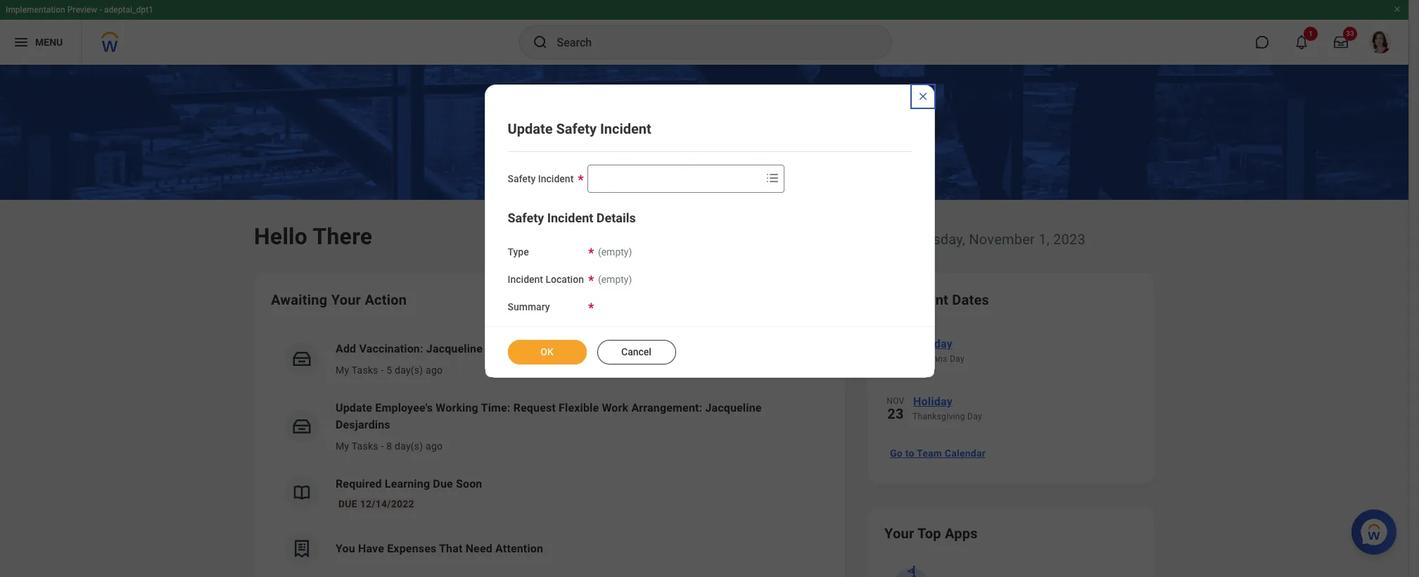 Task type: locate. For each thing, give the bounding box(es) containing it.
update up safety incident
[[508, 120, 553, 137]]

my tasks - 5 day(s) ago
[[336, 365, 443, 376]]

1 horizontal spatial day
[[968, 412, 982, 422]]

safety up safety incident details
[[508, 173, 536, 184]]

dates
[[952, 291, 990, 308]]

1 vertical spatial (empty)
[[598, 274, 632, 285]]

incident left details
[[547, 210, 593, 225]]

0 vertical spatial my
[[336, 365, 349, 376]]

work
[[602, 401, 629, 415]]

go
[[890, 448, 903, 459]]

day inside holiday veterans day
[[950, 354, 965, 364]]

tasks left 8
[[352, 441, 378, 452]]

due down required
[[339, 498, 357, 510]]

important
[[885, 291, 949, 308]]

your left action
[[331, 291, 361, 308]]

day(s) right 5
[[395, 365, 423, 376]]

safety
[[556, 120, 597, 137], [508, 173, 536, 184], [508, 210, 544, 225]]

- right the preview
[[99, 5, 102, 15]]

Safety Incident field
[[589, 166, 762, 191]]

1 vertical spatial holiday
[[913, 395, 953, 408]]

2 ago from the top
[[426, 441, 443, 452]]

learning
[[385, 477, 430, 491]]

1 horizontal spatial update
[[508, 120, 553, 137]]

thanksgiving
[[913, 412, 965, 422]]

day inside holiday thanksgiving day
[[968, 412, 982, 422]]

hello
[[254, 223, 308, 250]]

1 holiday button from the top
[[913, 335, 1138, 353]]

1 vertical spatial -
[[381, 365, 384, 376]]

- for adeptai_dpt1
[[99, 5, 102, 15]]

incident up safety incident details
[[538, 173, 574, 184]]

ago
[[426, 365, 443, 376], [426, 441, 443, 452]]

1 my from the top
[[336, 365, 349, 376]]

1 vertical spatial holiday button
[[913, 393, 1138, 411]]

-
[[99, 5, 102, 15], [381, 365, 384, 376], [381, 441, 384, 452]]

1 day(s) from the top
[[395, 365, 423, 376]]

your
[[331, 291, 361, 308], [885, 525, 915, 542]]

day(s) for 8
[[395, 441, 423, 452]]

1 horizontal spatial desjardins
[[486, 342, 540, 355]]

update for update employee's working time: request flexible work arrangement: jacqueline desjardins
[[336, 401, 372, 415]]

veterans
[[913, 354, 948, 364]]

holiday inside holiday veterans day
[[913, 337, 953, 350]]

(empty) right location
[[598, 274, 632, 285]]

- left 5
[[381, 365, 384, 376]]

1 horizontal spatial jacqueline
[[705, 401, 762, 415]]

my for my tasks - 5 day(s) ago
[[336, 365, 349, 376]]

holiday
[[913, 337, 953, 350], [913, 395, 953, 408]]

0 vertical spatial jacqueline
[[426, 342, 483, 355]]

0 horizontal spatial your
[[331, 291, 361, 308]]

0 vertical spatial due
[[433, 477, 453, 491]]

0 vertical spatial (empty)
[[598, 246, 632, 258]]

close update safety incident image
[[917, 91, 929, 102]]

1 vertical spatial due
[[339, 498, 357, 510]]

- inside banner
[[99, 5, 102, 15]]

2 vertical spatial -
[[381, 441, 384, 452]]

your left 'top'
[[885, 525, 915, 542]]

awaiting your action
[[271, 291, 407, 308]]

time:
[[481, 401, 511, 415]]

2 holiday from the top
[[913, 395, 953, 408]]

0 vertical spatial inbox image
[[291, 348, 312, 369]]

0 horizontal spatial day
[[950, 354, 965, 364]]

2 (empty) from the top
[[598, 274, 632, 285]]

you have expenses that need attention
[[336, 542, 543, 555]]

safety incident details button
[[508, 210, 636, 225]]

day
[[950, 354, 965, 364], [968, 412, 982, 422]]

0 horizontal spatial desjardins
[[336, 418, 390, 431]]

0 vertical spatial holiday
[[913, 337, 953, 350]]

holiday inside holiday thanksgiving day
[[913, 395, 953, 408]]

safety inside safety incident details group
[[508, 210, 544, 225]]

ago down add vaccination: jacqueline desjardins
[[426, 365, 443, 376]]

1 vertical spatial jacqueline
[[705, 401, 762, 415]]

2 vertical spatial safety
[[508, 210, 544, 225]]

0 vertical spatial day(s)
[[395, 365, 423, 376]]

action
[[365, 291, 407, 308]]

1,
[[1039, 231, 1050, 248]]

1 inbox image from the top
[[291, 348, 312, 369]]

my down add
[[336, 365, 349, 376]]

1 vertical spatial desjardins
[[336, 418, 390, 431]]

0 vertical spatial holiday button
[[913, 335, 1138, 353]]

apps
[[945, 525, 978, 542]]

inbox image for my tasks - 5 day(s) ago
[[291, 348, 312, 369]]

soon
[[456, 477, 482, 491]]

jacqueline right arrangement:
[[705, 401, 762, 415]]

1 vertical spatial ago
[[426, 441, 443, 452]]

attention
[[495, 542, 543, 555]]

notifications large image
[[1295, 35, 1309, 49]]

due left "soon"
[[433, 477, 453, 491]]

type
[[508, 246, 529, 258]]

1 vertical spatial day(s)
[[395, 441, 423, 452]]

0 vertical spatial day
[[950, 354, 965, 364]]

inbox image left add
[[291, 348, 312, 369]]

ago for my tasks - 5 day(s) ago
[[426, 365, 443, 376]]

holiday up thanksgiving
[[913, 395, 953, 408]]

my
[[336, 365, 349, 376], [336, 441, 349, 452]]

day(s) right 8
[[395, 441, 423, 452]]

search image
[[532, 34, 549, 51]]

2 holiday button from the top
[[913, 393, 1138, 411]]

inbox image for my tasks - 8 day(s) ago
[[291, 416, 312, 437]]

1 vertical spatial tasks
[[352, 441, 378, 452]]

top
[[918, 525, 941, 542]]

holiday veterans day
[[913, 337, 965, 364]]

1 vertical spatial update
[[336, 401, 372, 415]]

day right veterans
[[950, 354, 965, 364]]

close environment banner image
[[1393, 5, 1402, 13]]

(empty) down details
[[598, 246, 632, 258]]

day(s) for 5
[[395, 365, 423, 376]]

important dates
[[885, 291, 990, 308]]

0 vertical spatial -
[[99, 5, 102, 15]]

update inside update employee's working time: request flexible work arrangement: jacqueline desjardins
[[336, 401, 372, 415]]

it's
[[868, 231, 886, 248]]

tasks left 5
[[352, 365, 378, 376]]

day for holiday veterans day
[[950, 354, 965, 364]]

- left 8
[[381, 441, 384, 452]]

(empty)
[[598, 246, 632, 258], [598, 274, 632, 285]]

your top apps
[[885, 525, 978, 542]]

need
[[466, 542, 493, 555]]

desjardins up my tasks - 8 day(s) ago
[[336, 418, 390, 431]]

day for holiday thanksgiving day
[[968, 412, 982, 422]]

2023
[[1054, 231, 1086, 248]]

incident location
[[508, 274, 584, 285]]

tasks
[[352, 365, 378, 376], [352, 441, 378, 452]]

day right thanksgiving
[[968, 412, 982, 422]]

day(s)
[[395, 365, 423, 376], [395, 441, 423, 452]]

2 my from the top
[[336, 441, 349, 452]]

2 inbox image from the top
[[291, 416, 312, 437]]

- for 8
[[381, 441, 384, 452]]

team
[[917, 448, 942, 459]]

arrangement:
[[632, 401, 703, 415]]

ago for my tasks - 8 day(s) ago
[[426, 441, 443, 452]]

desjardins
[[486, 342, 540, 355], [336, 418, 390, 431]]

desjardins left ok at the bottom of page
[[486, 342, 540, 355]]

holiday button for holiday thanksgiving day
[[913, 393, 1138, 411]]

1 vertical spatial your
[[885, 525, 915, 542]]

1 horizontal spatial your
[[885, 525, 915, 542]]

due
[[433, 477, 453, 491], [339, 498, 357, 510]]

holiday button
[[913, 335, 1138, 353], [913, 393, 1138, 411]]

1 holiday from the top
[[913, 337, 953, 350]]

my up required
[[336, 441, 349, 452]]

ok button
[[508, 340, 587, 365]]

(empty) for type
[[598, 246, 632, 258]]

2 day(s) from the top
[[395, 441, 423, 452]]

employee's
[[375, 401, 433, 415]]

holiday for holiday veterans day
[[913, 337, 953, 350]]

due 12/14/2022
[[339, 498, 414, 510]]

(empty) for incident location
[[598, 274, 632, 285]]

jacqueline up "working" at the left of the page
[[426, 342, 483, 355]]

dashboard expenses image
[[291, 538, 312, 559]]

1 ago from the top
[[426, 365, 443, 376]]

ago down "working" at the left of the page
[[426, 441, 443, 452]]

1 vertical spatial safety
[[508, 173, 536, 184]]

0 vertical spatial tasks
[[352, 365, 378, 376]]

jacqueline
[[426, 342, 483, 355], [705, 401, 762, 415]]

update left 'employee's'
[[336, 401, 372, 415]]

tasks for 5
[[352, 365, 378, 376]]

1 (empty) from the top
[[598, 246, 632, 258]]

2 tasks from the top
[[352, 441, 378, 452]]

inbox image up book open 'icon'
[[291, 416, 312, 437]]

1 vertical spatial my
[[336, 441, 349, 452]]

required learning due soon
[[336, 477, 482, 491]]

safety up type
[[508, 210, 544, 225]]

hello there
[[254, 223, 373, 250]]

cancel
[[621, 346, 652, 358]]

update inside dialog
[[508, 120, 553, 137]]

awaiting your action list
[[271, 329, 828, 577]]

1 horizontal spatial due
[[433, 477, 453, 491]]

1 vertical spatial inbox image
[[291, 416, 312, 437]]

0 vertical spatial update
[[508, 120, 553, 137]]

0 horizontal spatial update
[[336, 401, 372, 415]]

incident
[[600, 120, 652, 137], [538, 173, 574, 184], [547, 210, 593, 225], [508, 274, 543, 285]]

safety up safety incident
[[556, 120, 597, 137]]

update
[[508, 120, 553, 137], [336, 401, 372, 415]]

holiday up veterans
[[913, 337, 953, 350]]

inbox image
[[291, 348, 312, 369], [291, 416, 312, 437]]

details
[[597, 210, 636, 225]]

to
[[905, 448, 915, 459]]

0 vertical spatial ago
[[426, 365, 443, 376]]

1 vertical spatial day
[[968, 412, 982, 422]]

1 tasks from the top
[[352, 365, 378, 376]]



Task type: describe. For each thing, give the bounding box(es) containing it.
update safety incident dialog
[[485, 84, 935, 378]]

12/14/2022
[[360, 498, 414, 510]]

incident up safety incident 'field'
[[600, 120, 652, 137]]

request
[[514, 401, 556, 415]]

there
[[313, 223, 373, 250]]

adeptai_dpt1
[[104, 5, 153, 15]]

go to team calendar button
[[885, 439, 992, 467]]

update safety incident
[[508, 120, 652, 137]]

update employee's working time: request flexible work arrangement: jacqueline desjardins
[[336, 401, 762, 431]]

0 vertical spatial safety
[[556, 120, 597, 137]]

8
[[386, 441, 392, 452]]

holiday button for holiday veterans day
[[913, 335, 1138, 353]]

ok
[[541, 346, 554, 358]]

expenses
[[387, 542, 437, 555]]

- for 5
[[381, 365, 384, 376]]

you
[[336, 542, 355, 555]]

summary
[[508, 301, 550, 312]]

nov 23
[[887, 396, 905, 422]]

november
[[969, 231, 1035, 248]]

my for my tasks - 8 day(s) ago
[[336, 441, 349, 452]]

implementation preview -   adeptai_dpt1
[[6, 5, 153, 15]]

working
[[436, 401, 479, 415]]

holiday thanksgiving day
[[913, 395, 982, 422]]

location
[[546, 274, 584, 285]]

desjardins inside update employee's working time: request flexible work arrangement: jacqueline desjardins
[[336, 418, 390, 431]]

tasks for 8
[[352, 441, 378, 452]]

0 horizontal spatial jacqueline
[[426, 342, 483, 355]]

safety incident
[[508, 173, 574, 184]]

that
[[439, 542, 463, 555]]

book open image
[[291, 482, 312, 503]]

you have expenses that need attention button
[[271, 521, 828, 577]]

flexible
[[559, 401, 599, 415]]

holiday for holiday thanksgiving day
[[913, 395, 953, 408]]

5
[[386, 365, 392, 376]]

safety incident details
[[508, 210, 636, 225]]

calendar
[[945, 448, 986, 459]]

0 vertical spatial desjardins
[[486, 342, 540, 355]]

0 vertical spatial your
[[331, 291, 361, 308]]

required
[[336, 477, 382, 491]]

safety incident details group
[[508, 210, 912, 314]]

important dates element
[[885, 327, 1138, 436]]

my tasks - 8 day(s) ago
[[336, 441, 443, 452]]

safety for safety incident details
[[508, 210, 544, 225]]

profile logan mcneil element
[[1361, 27, 1400, 58]]

cancel button
[[597, 340, 676, 365]]

implementation
[[6, 5, 65, 15]]

23
[[888, 405, 904, 422]]

nov
[[887, 396, 905, 406]]

update for update safety incident
[[508, 120, 553, 137]]

jacqueline inside update employee's working time: request flexible work arrangement: jacqueline desjardins
[[705, 401, 762, 415]]

it's wednesday, november 1, 2023
[[868, 231, 1086, 248]]

implementation preview -   adeptai_dpt1 banner
[[0, 0, 1409, 65]]

have
[[358, 542, 384, 555]]

prompts image
[[764, 170, 781, 186]]

incident up summary
[[508, 274, 543, 285]]

go to team calendar
[[890, 448, 986, 459]]

add vaccination: jacqueline desjardins
[[336, 342, 540, 355]]

preview
[[67, 5, 97, 15]]

add
[[336, 342, 356, 355]]

vaccination:
[[359, 342, 423, 355]]

0 horizontal spatial due
[[339, 498, 357, 510]]

inbox large image
[[1334, 35, 1348, 49]]

wednesday,
[[890, 231, 966, 248]]

safety for safety incident
[[508, 173, 536, 184]]

hello there main content
[[0, 65, 1409, 577]]

awaiting
[[271, 291, 328, 308]]



Task type: vqa. For each thing, say whether or not it's contained in the screenshot.
safety related to Safety Incident Details
yes



